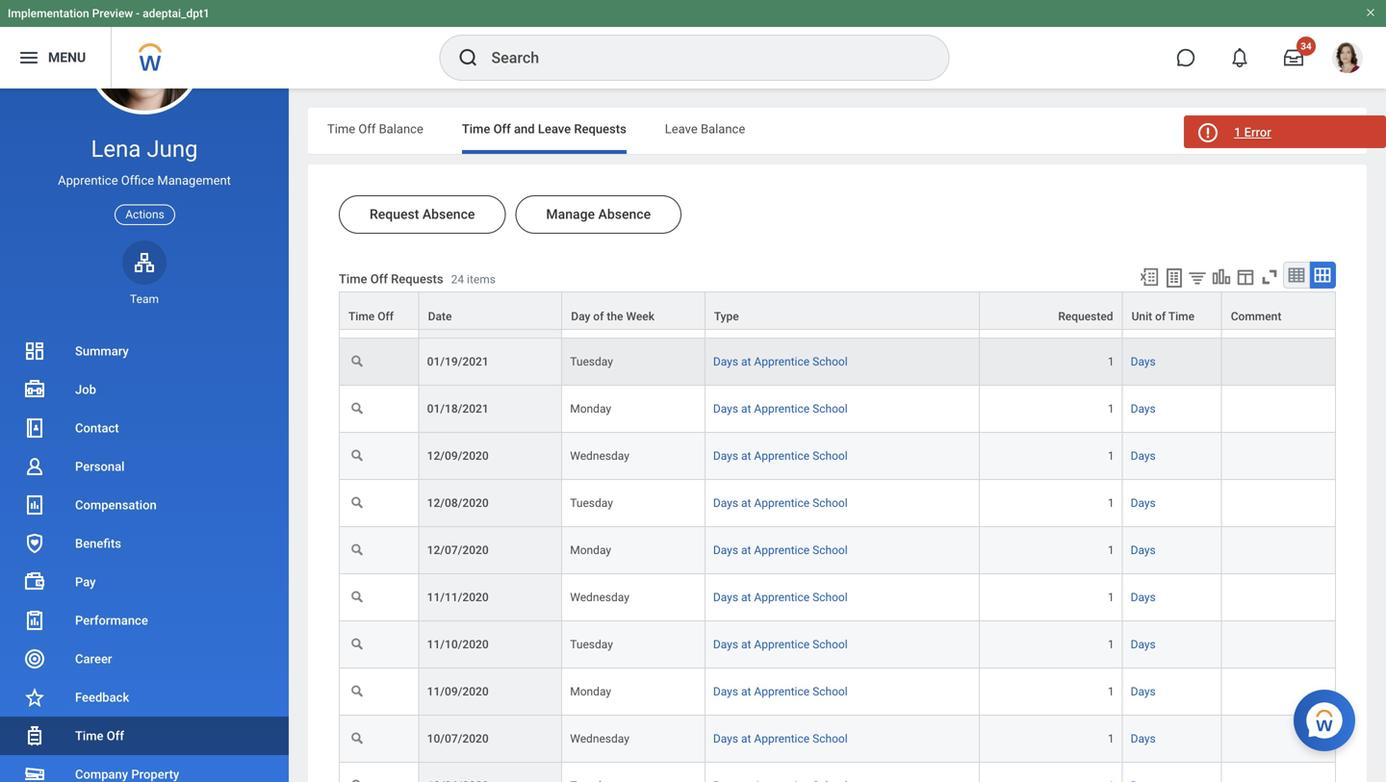 Task type: vqa. For each thing, say whether or not it's contained in the screenshot.
the topmost 'Requests'
yes



Task type: locate. For each thing, give the bounding box(es) containing it.
school for 02/08/2021
[[813, 409, 848, 423]]

10 days at apprentice school link from the top
[[713, 736, 848, 753]]

9 row from the top
[[339, 582, 1336, 629]]

1 tuesday from the top
[[570, 362, 613, 376]]

leave down search workday search box
[[665, 122, 698, 136]]

apprentice for 02/08/2021
[[754, 409, 810, 423]]

01/18/2021
[[427, 551, 489, 564]]

compensation
[[75, 498, 157, 513]]

1 horizontal spatial leave
[[665, 122, 698, 136]]

tab list
[[308, 108, 1367, 154]]

apprentice for 01/20/2021
[[754, 456, 810, 470]]

time inside unit of time popup button
[[1169, 310, 1195, 324]]

lena jung
[[91, 135, 198, 163]]

time off down time off requests 24 items
[[349, 310, 394, 324]]

2 monday from the top
[[570, 551, 611, 564]]

2 absence from the left
[[598, 207, 651, 222]]

1 horizontal spatial time off
[[349, 310, 394, 324]]

at for 12/07/2020
[[741, 692, 751, 706]]

requested
[[1058, 310, 1113, 324]]

1 for 02/10/2021
[[1108, 315, 1114, 328]]

performance image
[[23, 609, 46, 633]]

1 for 12/09/2020
[[1108, 598, 1114, 611]]

-
[[136, 7, 140, 20]]

8 row from the top
[[339, 534, 1336, 582]]

of
[[593, 310, 604, 324], [1155, 310, 1166, 324]]

days at apprentice school link for 12/09/2020
[[713, 594, 848, 611]]

01/19/2021
[[427, 504, 489, 517]]

row containing 12/09/2020
[[339, 582, 1336, 629]]

2 vertical spatial monday
[[570, 692, 611, 706]]

click to view/edit grid preferences image
[[1235, 267, 1256, 288]]

8 days at apprentice school link from the top
[[713, 641, 848, 659]]

feedback
[[75, 691, 129, 705]]

tuesday
[[570, 362, 613, 376], [570, 504, 613, 517], [570, 645, 613, 659]]

1 of from the left
[[593, 310, 604, 324]]

2 row from the top
[[339, 292, 1336, 330]]

12 row from the top
[[339, 723, 1336, 770]]

off up company property
[[107, 729, 124, 744]]

requests
[[574, 122, 627, 136], [391, 272, 443, 286]]

the
[[607, 310, 623, 324]]

6 days link from the top
[[1131, 547, 1156, 564]]

management
[[157, 173, 231, 188]]

cell
[[339, 251, 419, 299], [562, 251, 706, 299], [706, 251, 980, 299], [980, 251, 1123, 299], [1123, 251, 1222, 299], [1222, 251, 1336, 299], [1222, 299, 1336, 346], [1222, 346, 1336, 393], [1222, 393, 1336, 440], [1222, 440, 1336, 487], [1222, 487, 1336, 534], [1222, 534, 1336, 582], [1222, 582, 1336, 629], [1222, 629, 1336, 676], [1222, 676, 1336, 723], [1222, 723, 1336, 770], [339, 770, 419, 783], [562, 770, 706, 783], [706, 770, 980, 783], [980, 770, 1123, 783], [1123, 770, 1222, 783], [1222, 770, 1336, 783]]

10 row from the top
[[339, 629, 1336, 676]]

6 row from the top
[[339, 440, 1336, 487]]

items
[[467, 273, 496, 286]]

5 row from the top
[[339, 393, 1336, 440]]

balance up request
[[379, 122, 423, 136]]

3 wednesday from the top
[[570, 598, 630, 611]]

7 days at apprentice school link from the top
[[713, 594, 848, 611]]

off for balance
[[359, 122, 376, 136]]

absence for request absence
[[423, 207, 475, 222]]

2 vertical spatial tuesday
[[570, 645, 613, 659]]

0 horizontal spatial balance
[[379, 122, 423, 136]]

unit of time
[[1132, 310, 1195, 324]]

3 monday from the top
[[570, 692, 611, 706]]

1 horizontal spatial absence
[[598, 207, 651, 222]]

1 vertical spatial row header
[[419, 770, 562, 783]]

2 wednesday from the top
[[570, 456, 630, 470]]

benefits
[[75, 537, 121, 551]]

wednesday
[[570, 315, 630, 328], [570, 456, 630, 470], [570, 598, 630, 611], [570, 739, 630, 753]]

7 row from the top
[[339, 487, 1336, 534]]

contact
[[75, 421, 119, 436]]

performance
[[75, 614, 148, 628]]

row header
[[419, 251, 562, 299], [419, 770, 562, 783]]

apprentice inside navigation pane region
[[58, 173, 118, 188]]

34 button
[[1273, 37, 1316, 79]]

days at apprentice school link for 11/11/2020
[[713, 736, 848, 753]]

toolbar
[[1130, 262, 1336, 292]]

2 leave from the left
[[665, 122, 698, 136]]

0 horizontal spatial time off
[[75, 729, 124, 744]]

2 days link from the top
[[1131, 358, 1156, 376]]

0 vertical spatial monday
[[570, 409, 611, 423]]

0 vertical spatial requests
[[574, 122, 627, 136]]

5 at from the top
[[741, 504, 751, 517]]

4 days at apprentice school from the top
[[713, 456, 848, 470]]

4 school from the top
[[813, 456, 848, 470]]

12/09/2020
[[427, 598, 489, 611]]

time off up 'company'
[[75, 729, 124, 744]]

unit of time button
[[1123, 293, 1221, 329]]

days at apprentice school
[[713, 315, 848, 328], [713, 362, 848, 376], [713, 409, 848, 423], [713, 456, 848, 470], [713, 504, 848, 517], [713, 551, 848, 564], [713, 598, 848, 611], [713, 645, 848, 659], [713, 692, 848, 706], [713, 739, 848, 753]]

days link for 12/08/2020
[[1131, 641, 1156, 659]]

11 row from the top
[[339, 676, 1336, 723]]

compensation link
[[0, 486, 289, 525]]

6 days at apprentice school from the top
[[713, 551, 848, 564]]

3 days at apprentice school from the top
[[713, 409, 848, 423]]

8 at from the top
[[741, 645, 751, 659]]

off for and
[[493, 122, 511, 136]]

tuesday for 02/09/2021
[[570, 362, 613, 376]]

summary image
[[23, 340, 46, 363]]

2 school from the top
[[813, 362, 848, 376]]

days link for 01/19/2021
[[1131, 500, 1156, 517]]

apprentice
[[58, 173, 118, 188], [754, 315, 810, 328], [754, 362, 810, 376], [754, 409, 810, 423], [754, 456, 810, 470], [754, 504, 810, 517], [754, 551, 810, 564], [754, 598, 810, 611], [754, 645, 810, 659], [754, 692, 810, 706], [754, 739, 810, 753]]

time off button
[[340, 293, 418, 329]]

7 days link from the top
[[1131, 594, 1156, 611]]

view team image
[[133, 251, 156, 274]]

career link
[[0, 640, 289, 679]]

of inside "popup button"
[[593, 310, 604, 324]]

requests right and on the left top of page
[[574, 122, 627, 136]]

2 of from the left
[[1155, 310, 1166, 324]]

1
[[1234, 125, 1241, 140], [1108, 315, 1114, 328], [1108, 362, 1114, 376], [1108, 409, 1114, 423], [1108, 456, 1114, 470], [1108, 504, 1114, 517], [1108, 551, 1114, 564], [1108, 598, 1114, 611], [1108, 645, 1114, 659], [1108, 692, 1114, 706], [1108, 739, 1114, 753]]

9 days link from the top
[[1131, 688, 1156, 706]]

tuesday for 12/08/2020
[[570, 645, 613, 659]]

tab list containing time off balance
[[308, 108, 1367, 154]]

8 days at apprentice school from the top
[[713, 645, 848, 659]]

4 wednesday from the top
[[570, 739, 630, 753]]

3 school from the top
[[813, 409, 848, 423]]

row
[[339, 251, 1336, 299], [339, 292, 1336, 330], [339, 299, 1336, 346], [339, 346, 1336, 393], [339, 393, 1336, 440], [339, 440, 1336, 487], [339, 487, 1336, 534], [339, 534, 1336, 582], [339, 582, 1336, 629], [339, 629, 1336, 676], [339, 676, 1336, 723], [339, 723, 1336, 770], [339, 770, 1336, 783]]

1 absence from the left
[[423, 207, 475, 222]]

day
[[571, 310, 590, 324]]

12/07/2020
[[427, 692, 489, 706]]

company property image
[[23, 763, 46, 783]]

monday
[[570, 409, 611, 423], [570, 551, 611, 564], [570, 692, 611, 706]]

2 days at apprentice school link from the top
[[713, 358, 848, 376]]

wednesday for 12/09/2020
[[570, 598, 630, 611]]

3 at from the top
[[741, 409, 751, 423]]

4 at from the top
[[741, 456, 751, 470]]

lena
[[91, 135, 141, 163]]

4 days at apprentice school link from the top
[[713, 453, 848, 470]]

career
[[75, 652, 112, 667]]

1 at from the top
[[741, 315, 751, 328]]

time off inside navigation pane region
[[75, 729, 124, 744]]

off left and on the left top of page
[[493, 122, 511, 136]]

at for 02/09/2021
[[741, 362, 751, 376]]

row containing 02/08/2021
[[339, 393, 1336, 440]]

tuesday for 01/19/2021
[[570, 504, 613, 517]]

contact link
[[0, 409, 289, 448]]

6 days at apprentice school link from the top
[[713, 547, 848, 564]]

of left the the
[[593, 310, 604, 324]]

5 days at apprentice school from the top
[[713, 504, 848, 517]]

0 horizontal spatial leave
[[538, 122, 571, 136]]

row header down 11/11/2020
[[419, 770, 562, 783]]

time off link
[[0, 717, 289, 756]]

8 days link from the top
[[1131, 641, 1156, 659]]

school
[[813, 315, 848, 328], [813, 362, 848, 376], [813, 409, 848, 423], [813, 456, 848, 470], [813, 504, 848, 517], [813, 551, 848, 564], [813, 598, 848, 611], [813, 645, 848, 659], [813, 692, 848, 706], [813, 739, 848, 753]]

2 at from the top
[[741, 362, 751, 376]]

off up request
[[359, 122, 376, 136]]

Search Workday  search field
[[491, 37, 909, 79]]

2 tuesday from the top
[[570, 504, 613, 517]]

type button
[[706, 293, 979, 329]]

1 for 01/20/2021
[[1108, 456, 1114, 470]]

6 at from the top
[[741, 551, 751, 564]]

5 days at apprentice school link from the top
[[713, 500, 848, 517]]

9 days at apprentice school from the top
[[713, 692, 848, 706]]

0 horizontal spatial of
[[593, 310, 604, 324]]

monday for 02/08/2021
[[570, 409, 611, 423]]

at
[[741, 315, 751, 328], [741, 362, 751, 376], [741, 409, 751, 423], [741, 456, 751, 470], [741, 504, 751, 517], [741, 551, 751, 564], [741, 598, 751, 611], [741, 645, 751, 659], [741, 692, 751, 706], [741, 739, 751, 753]]

off up time off popup button
[[370, 272, 388, 286]]

row containing 12/07/2020
[[339, 676, 1336, 723]]

leave right and on the left top of page
[[538, 122, 571, 136]]

property
[[131, 768, 179, 782]]

7 school from the top
[[813, 598, 848, 611]]

5 days link from the top
[[1131, 500, 1156, 517]]

1 for 12/08/2020
[[1108, 645, 1114, 659]]

of inside popup button
[[1155, 310, 1166, 324]]

days link for 12/07/2020
[[1131, 688, 1156, 706]]

company
[[75, 768, 128, 782]]

3 row from the top
[[339, 299, 1336, 346]]

3 days link from the top
[[1131, 405, 1156, 423]]

days
[[713, 315, 738, 328], [1131, 315, 1156, 328], [713, 362, 738, 376], [1131, 362, 1156, 376], [713, 409, 738, 423], [1131, 409, 1156, 423], [713, 456, 738, 470], [1131, 456, 1156, 470], [713, 504, 738, 517], [1131, 504, 1156, 517], [713, 551, 738, 564], [1131, 551, 1156, 564], [713, 598, 738, 611], [1131, 598, 1156, 611], [713, 645, 738, 659], [1131, 645, 1156, 659], [713, 692, 738, 706], [1131, 692, 1156, 706], [713, 739, 738, 753], [1131, 739, 1156, 753]]

monday for 12/07/2020
[[570, 692, 611, 706]]

9 at from the top
[[741, 692, 751, 706]]

at for 01/20/2021
[[741, 456, 751, 470]]

5 school from the top
[[813, 504, 848, 517]]

time
[[327, 122, 355, 136], [462, 122, 490, 136], [339, 272, 367, 286], [349, 310, 375, 324], [1169, 310, 1195, 324], [75, 729, 103, 744]]

10 school from the top
[[813, 739, 848, 753]]

of right unit
[[1155, 310, 1166, 324]]

1 row header from the top
[[419, 251, 562, 299]]

days at apprentice school link
[[713, 311, 848, 328], [713, 358, 848, 376], [713, 405, 848, 423], [713, 453, 848, 470], [713, 500, 848, 517], [713, 547, 848, 564], [713, 594, 848, 611], [713, 641, 848, 659], [713, 688, 848, 706], [713, 736, 848, 753]]

3 tuesday from the top
[[570, 645, 613, 659]]

at for 11/11/2020
[[741, 739, 751, 753]]

at for 12/08/2020
[[741, 645, 751, 659]]

6 school from the top
[[813, 551, 848, 564]]

absence right request
[[423, 207, 475, 222]]

absence
[[423, 207, 475, 222], [598, 207, 651, 222]]

menu banner
[[0, 0, 1386, 89]]

4 row from the top
[[339, 346, 1336, 393]]

1 monday from the top
[[570, 409, 611, 423]]

summary link
[[0, 332, 289, 371]]

apprentice for 12/07/2020
[[754, 692, 810, 706]]

2 days at apprentice school from the top
[[713, 362, 848, 376]]

4 days link from the top
[[1131, 453, 1156, 470]]

row containing 01/20/2021
[[339, 440, 1336, 487]]

inbox large image
[[1284, 48, 1304, 67]]

requests left 24 at the top left
[[391, 272, 443, 286]]

days link for 02/08/2021
[[1131, 405, 1156, 423]]

school for 01/20/2021
[[813, 456, 848, 470]]

7 days at apprentice school from the top
[[713, 598, 848, 611]]

1 horizontal spatial balance
[[701, 122, 745, 136]]

1 vertical spatial monday
[[570, 551, 611, 564]]

1 vertical spatial tuesday
[[570, 504, 613, 517]]

8 school from the top
[[813, 645, 848, 659]]

time off image
[[23, 725, 46, 748]]

7 at from the top
[[741, 598, 751, 611]]

absence right manage
[[598, 207, 651, 222]]

days at apprentice school for 02/09/2021
[[713, 362, 848, 376]]

days link
[[1131, 311, 1156, 328], [1131, 358, 1156, 376], [1131, 405, 1156, 423], [1131, 453, 1156, 470], [1131, 500, 1156, 517], [1131, 547, 1156, 564], [1131, 594, 1156, 611], [1131, 641, 1156, 659], [1131, 688, 1156, 706], [1131, 736, 1156, 753]]

3 days at apprentice school link from the top
[[713, 405, 848, 423]]

manage absence button
[[515, 195, 682, 234]]

off down time off requests 24 items
[[378, 310, 394, 324]]

0 vertical spatial tuesday
[[570, 362, 613, 376]]

fullscreen image
[[1259, 267, 1280, 288]]

search image
[[457, 46, 480, 69]]

1 vertical spatial time off
[[75, 729, 124, 744]]

feedback image
[[23, 686, 46, 710]]

0 vertical spatial time off
[[349, 310, 394, 324]]

at for 01/18/2021
[[741, 551, 751, 564]]

0 horizontal spatial requests
[[391, 272, 443, 286]]

balance down search workday search box
[[701, 122, 745, 136]]

school for 01/19/2021
[[813, 504, 848, 517]]

off inside 'list'
[[107, 729, 124, 744]]

day of the week
[[571, 310, 655, 324]]

off
[[359, 122, 376, 136], [493, 122, 511, 136], [370, 272, 388, 286], [378, 310, 394, 324], [107, 729, 124, 744]]

leave
[[538, 122, 571, 136], [665, 122, 698, 136]]

9 days at apprentice school link from the top
[[713, 688, 848, 706]]

1 wednesday from the top
[[570, 315, 630, 328]]

9 school from the top
[[813, 692, 848, 706]]

1 for 01/19/2021
[[1108, 504, 1114, 517]]

balance
[[379, 122, 423, 136], [701, 122, 745, 136]]

10 days at apprentice school from the top
[[713, 739, 848, 753]]

0 vertical spatial row header
[[419, 251, 562, 299]]

1 horizontal spatial of
[[1155, 310, 1166, 324]]

1 school from the top
[[813, 315, 848, 328]]

row header up '02/10/2021'
[[419, 251, 562, 299]]

10 at from the top
[[741, 739, 751, 753]]

list
[[0, 332, 289, 783]]

days at apprentice school for 11/11/2020
[[713, 739, 848, 753]]

0 horizontal spatial absence
[[423, 207, 475, 222]]

error
[[1244, 125, 1272, 140]]

1 days link from the top
[[1131, 311, 1156, 328]]



Task type: describe. For each thing, give the bounding box(es) containing it.
pay image
[[23, 571, 46, 594]]

days at apprentice school link for 01/19/2021
[[713, 500, 848, 517]]

requested button
[[980, 293, 1122, 329]]

1 days at apprentice school link from the top
[[713, 311, 848, 328]]

menu button
[[0, 27, 111, 89]]

34
[[1301, 40, 1312, 52]]

company property
[[75, 768, 179, 782]]

apprentice for 12/08/2020
[[754, 645, 810, 659]]

1 balance from the left
[[379, 122, 423, 136]]

02/09/2021
[[427, 362, 489, 376]]

monday for 01/18/2021
[[570, 551, 611, 564]]

time off and leave requests
[[462, 122, 627, 136]]

navigation pane region
[[0, 0, 289, 783]]

comment button
[[1222, 293, 1335, 329]]

type
[[714, 310, 739, 324]]

school for 11/11/2020
[[813, 739, 848, 753]]

actions button
[[115, 205, 175, 225]]

days link for 02/09/2021
[[1131, 358, 1156, 376]]

off inside popup button
[[378, 310, 394, 324]]

school for 12/07/2020
[[813, 692, 848, 706]]

job image
[[23, 378, 46, 401]]

pay link
[[0, 563, 289, 602]]

2 row header from the top
[[419, 770, 562, 783]]

1 horizontal spatial requests
[[574, 122, 627, 136]]

job link
[[0, 371, 289, 409]]

1 for 12/07/2020
[[1108, 692, 1114, 706]]

1 for 01/18/2021
[[1108, 551, 1114, 564]]

days at apprentice school link for 01/20/2021
[[713, 453, 848, 470]]

notifications large image
[[1230, 48, 1250, 67]]

export to excel image
[[1139, 267, 1160, 288]]

at for 02/08/2021
[[741, 409, 751, 423]]

team lena jung element
[[122, 292, 167, 307]]

row containing 02/09/2021
[[339, 346, 1336, 393]]

apprentice for 02/09/2021
[[754, 362, 810, 376]]

time off inside popup button
[[349, 310, 394, 324]]

days at apprentice school link for 02/08/2021
[[713, 405, 848, 423]]

date
[[428, 310, 452, 324]]

exclamation image
[[1200, 126, 1215, 141]]

2 balance from the left
[[701, 122, 745, 136]]

apprentice office management
[[58, 173, 231, 188]]

days link for 01/20/2021
[[1131, 453, 1156, 470]]

leave balance
[[665, 122, 745, 136]]

preview
[[92, 7, 133, 20]]

day of the week button
[[562, 293, 705, 329]]

performance link
[[0, 602, 289, 640]]

menu
[[48, 50, 86, 66]]

implementation
[[8, 7, 89, 20]]

adeptai_dpt1
[[143, 7, 210, 20]]

row containing 02/10/2021
[[339, 299, 1336, 346]]

11/11/2020
[[427, 739, 489, 753]]

unit
[[1132, 310, 1153, 324]]

time inside 'time off' link
[[75, 729, 103, 744]]

of for the
[[593, 310, 604, 324]]

days link for 12/09/2020
[[1131, 594, 1156, 611]]

1 days at apprentice school from the top
[[713, 315, 848, 328]]

personal link
[[0, 448, 289, 486]]

1 error button
[[1184, 116, 1386, 148]]

school for 01/18/2021
[[813, 551, 848, 564]]

apprentice for 11/11/2020
[[754, 739, 810, 753]]

personal
[[75, 460, 125, 474]]

of for time
[[1155, 310, 1166, 324]]

at for 01/19/2021
[[741, 504, 751, 517]]

apprentice for 12/09/2020
[[754, 598, 810, 611]]

10 days link from the top
[[1131, 736, 1156, 753]]

24
[[451, 273, 464, 286]]

profile logan mcneil image
[[1332, 42, 1363, 77]]

days at apprentice school for 02/08/2021
[[713, 409, 848, 423]]

date button
[[419, 293, 562, 329]]

13 row from the top
[[339, 770, 1336, 783]]

personal image
[[23, 455, 46, 478]]

days at apprentice school for 12/07/2020
[[713, 692, 848, 706]]

school for 12/09/2020
[[813, 598, 848, 611]]

1 leave from the left
[[538, 122, 571, 136]]

row containing time off
[[339, 292, 1336, 330]]

days at apprentice school for 01/18/2021
[[713, 551, 848, 564]]

1 for 02/08/2021
[[1108, 409, 1114, 423]]

jung
[[147, 135, 198, 163]]

table image
[[1287, 266, 1306, 285]]

expand table image
[[1313, 266, 1332, 285]]

export to worksheets image
[[1163, 267, 1186, 290]]

row containing 01/18/2021
[[339, 534, 1336, 582]]

01/20/2021
[[427, 456, 489, 470]]

wednesday for 02/10/2021
[[570, 315, 630, 328]]

wednesday for 01/20/2021
[[570, 456, 630, 470]]

manage
[[546, 207, 595, 222]]

apprentice for 01/18/2021
[[754, 551, 810, 564]]

12/08/2020
[[427, 645, 489, 659]]

1 row from the top
[[339, 251, 1336, 299]]

02/08/2021
[[427, 409, 489, 423]]

school for 12/08/2020
[[813, 645, 848, 659]]

request absence
[[370, 207, 475, 222]]

benefits image
[[23, 532, 46, 556]]

job
[[75, 383, 96, 397]]

pay
[[75, 575, 96, 590]]

at for 12/09/2020
[[741, 598, 751, 611]]

days at apprentice school for 12/08/2020
[[713, 645, 848, 659]]

select to filter grid data image
[[1187, 268, 1208, 288]]

contact image
[[23, 417, 46, 440]]

1 for 02/09/2021
[[1108, 362, 1114, 376]]

1 inside button
[[1234, 125, 1241, 140]]

team link
[[122, 240, 167, 307]]

week
[[626, 310, 655, 324]]

days link for 02/10/2021
[[1131, 311, 1156, 328]]

career image
[[23, 648, 46, 671]]

request
[[370, 207, 419, 222]]

comment
[[1231, 310, 1282, 324]]

days at apprentice school for 01/19/2021
[[713, 504, 848, 517]]

days at apprentice school for 01/20/2021
[[713, 456, 848, 470]]

days at apprentice school link for 01/18/2021
[[713, 547, 848, 564]]

list containing summary
[[0, 332, 289, 783]]

days at apprentice school for 12/09/2020
[[713, 598, 848, 611]]

implementation preview -   adeptai_dpt1
[[8, 7, 210, 20]]

row containing 11/11/2020
[[339, 723, 1336, 770]]

wednesday for 11/11/2020
[[570, 739, 630, 753]]

02/10/2021
[[427, 315, 489, 328]]

time off balance
[[327, 122, 423, 136]]

actions
[[125, 208, 164, 222]]

1 for 11/11/2020
[[1108, 739, 1114, 753]]

time off requests 24 items
[[339, 272, 496, 286]]

request absence button
[[339, 195, 506, 234]]

team
[[130, 293, 159, 306]]

compensation image
[[23, 494, 46, 517]]

manage absence
[[546, 207, 651, 222]]

and
[[514, 122, 535, 136]]

days at apprentice school link for 12/07/2020
[[713, 688, 848, 706]]

days at apprentice school link for 02/09/2021
[[713, 358, 848, 376]]

apprentice for 01/19/2021
[[754, 504, 810, 517]]

days at apprentice school link for 12/08/2020
[[713, 641, 848, 659]]

school for 02/09/2021
[[813, 362, 848, 376]]

view worker - expand/collapse chart image
[[1211, 267, 1232, 288]]

company property link
[[0, 756, 289, 783]]

summary
[[75, 344, 129, 359]]

close environment banner image
[[1365, 7, 1377, 18]]

feedback link
[[0, 679, 289, 717]]

absence for manage absence
[[598, 207, 651, 222]]

office
[[121, 173, 154, 188]]

1 error
[[1234, 125, 1272, 140]]

1 vertical spatial requests
[[391, 272, 443, 286]]

row containing 12/08/2020
[[339, 629, 1336, 676]]

time inside time off popup button
[[349, 310, 375, 324]]

benefits link
[[0, 525, 289, 563]]

row containing 01/19/2021
[[339, 487, 1336, 534]]

off for requests
[[370, 272, 388, 286]]

justify image
[[17, 46, 40, 69]]



